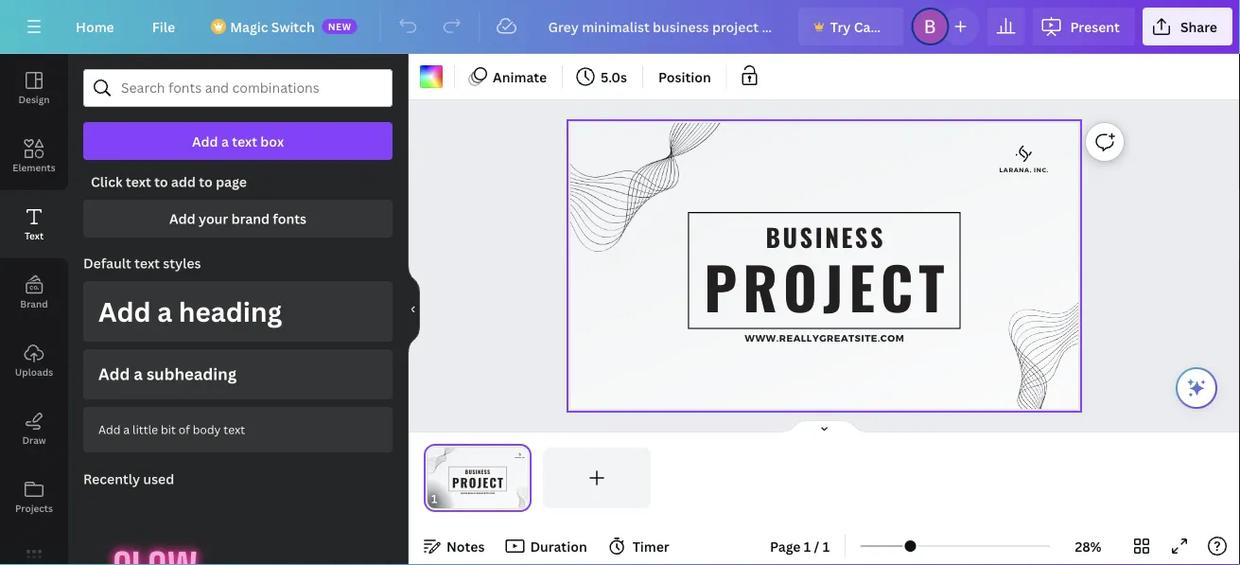 Task type: describe. For each thing, give the bounding box(es) containing it.
used
[[143, 470, 174, 488]]

add for add your brand fonts
[[169, 210, 196, 228]]

click text to add to page
[[91, 173, 247, 191]]

notes
[[447, 537, 485, 555]]

add a text box
[[192, 132, 284, 150]]

hide pages image
[[779, 419, 870, 434]]

1 1 from the left
[[804, 537, 811, 555]]

home link
[[61, 8, 129, 45]]

5.0s button
[[571, 62, 635, 92]]

uploads
[[15, 365, 53, 378]]

bit
[[161, 421, 176, 437]]

draw button
[[0, 395, 68, 463]]

canva
[[854, 18, 894, 35]]

notes button
[[416, 531, 493, 561]]

position button
[[651, 62, 719, 92]]

add a little bit of body text
[[98, 421, 245, 437]]

present
[[1071, 18, 1121, 35]]

subheading
[[147, 363, 237, 385]]

try canva pro button
[[799, 8, 920, 45]]

duration
[[530, 537, 587, 555]]

of
[[179, 421, 190, 437]]

add for add a subheading
[[98, 363, 130, 385]]

design button
[[0, 54, 68, 122]]

2 to from the left
[[199, 173, 213, 191]]

switch
[[271, 18, 315, 35]]

28% button
[[1058, 531, 1120, 561]]

a for heading
[[157, 293, 172, 329]]

a for text
[[221, 132, 229, 150]]

brand
[[231, 210, 270, 228]]

page 1 image
[[424, 448, 532, 508]]

www.reallygreatsite.com
[[745, 332, 905, 343]]

/
[[815, 537, 820, 555]]

position
[[659, 68, 712, 86]]

projects
[[15, 502, 53, 514]]

styles
[[163, 254, 201, 272]]

projects button
[[0, 463, 68, 531]]

add your brand fonts
[[169, 210, 307, 228]]

add a subheading button
[[83, 349, 393, 399]]

1 to from the left
[[154, 173, 168, 191]]

little
[[133, 421, 158, 437]]

your
[[199, 210, 228, 228]]

larana,
[[1000, 166, 1033, 174]]

page
[[770, 537, 801, 555]]

home
[[76, 18, 114, 35]]

project
[[705, 243, 951, 329]]

page
[[216, 173, 247, 191]]

share button
[[1143, 8, 1233, 45]]

page 1 / 1
[[770, 537, 830, 555]]

text right click
[[126, 173, 151, 191]]

hide image
[[408, 264, 420, 355]]

present button
[[1033, 8, 1136, 45]]

add a little bit of body text button
[[83, 407, 393, 452]]

add for add a heading
[[98, 293, 151, 329]]

animate button
[[463, 62, 555, 92]]

text
[[24, 229, 44, 242]]

default text styles
[[83, 254, 201, 272]]

main menu bar
[[0, 0, 1241, 54]]

add your brand fonts button
[[83, 200, 393, 238]]

text left styles at the top
[[135, 254, 160, 272]]



Task type: locate. For each thing, give the bounding box(es) containing it.
text left box
[[232, 132, 257, 150]]

Design title text field
[[533, 8, 791, 45]]

add
[[192, 132, 218, 150], [169, 210, 196, 228], [98, 293, 151, 329], [98, 363, 130, 385], [98, 421, 121, 437]]

heading
[[179, 293, 282, 329]]

a up page
[[221, 132, 229, 150]]

0 horizontal spatial 1
[[804, 537, 811, 555]]

add a subheading
[[98, 363, 237, 385]]

text inside button
[[232, 132, 257, 150]]

add a heading
[[98, 293, 282, 329]]

business
[[766, 218, 886, 255]]

timer button
[[603, 531, 677, 561]]

brand
[[20, 297, 48, 310]]

text right body
[[224, 421, 245, 437]]

a inside button
[[134, 363, 143, 385]]

add up the add at the top left of the page
[[192, 132, 218, 150]]

text
[[232, 132, 257, 150], [126, 173, 151, 191], [135, 254, 160, 272], [224, 421, 245, 437]]

elements
[[13, 161, 56, 174]]

Page title text field
[[446, 489, 453, 508]]

add for add a text box
[[192, 132, 218, 150]]

add a heading button
[[83, 281, 393, 342]]

animate
[[493, 68, 547, 86]]

text inside button
[[224, 421, 245, 437]]

add left subheading
[[98, 363, 130, 385]]

larana, inc.
[[1000, 166, 1049, 174]]

try
[[831, 18, 851, 35]]

uploads button
[[0, 327, 68, 395]]

elements button
[[0, 122, 68, 190]]

draw
[[22, 434, 46, 446]]

recently
[[83, 470, 140, 488]]

default
[[83, 254, 131, 272]]

a inside button
[[123, 421, 130, 437]]

add a text box button
[[83, 122, 393, 160]]

0 horizontal spatial to
[[154, 173, 168, 191]]

5.0s
[[601, 68, 628, 86]]

share
[[1181, 18, 1218, 35]]

a
[[221, 132, 229, 150], [157, 293, 172, 329], [134, 363, 143, 385], [123, 421, 130, 437]]

a for subheading
[[134, 363, 143, 385]]

add down the default
[[98, 293, 151, 329]]

to
[[154, 173, 168, 191], [199, 173, 213, 191]]

add left little at left
[[98, 421, 121, 437]]

add inside button
[[98, 363, 130, 385]]

1 horizontal spatial 1
[[823, 537, 830, 555]]

no color image
[[420, 65, 443, 88]]

pro
[[898, 18, 920, 35]]

file button
[[137, 8, 190, 45]]

recently used
[[83, 470, 174, 488]]

new
[[328, 20, 352, 33]]

a left little at left
[[123, 421, 130, 437]]

1 right /
[[823, 537, 830, 555]]

add
[[171, 173, 196, 191]]

1
[[804, 537, 811, 555], [823, 537, 830, 555]]

design
[[18, 93, 50, 106]]

1 left /
[[804, 537, 811, 555]]

add left your
[[169, 210, 196, 228]]

a left subheading
[[134, 363, 143, 385]]

fonts
[[273, 210, 307, 228]]

duration button
[[500, 531, 595, 561]]

a for little
[[123, 421, 130, 437]]

click
[[91, 173, 123, 191]]

canva assistant image
[[1186, 377, 1209, 399]]

try canva pro
[[831, 18, 920, 35]]

timer
[[633, 537, 670, 555]]

box
[[261, 132, 284, 150]]

body
[[193, 421, 221, 437]]

to right the add at the top left of the page
[[199, 173, 213, 191]]

a down styles at the top
[[157, 293, 172, 329]]

text button
[[0, 190, 68, 258]]

2 1 from the left
[[823, 537, 830, 555]]

brand button
[[0, 258, 68, 327]]

to left the add at the top left of the page
[[154, 173, 168, 191]]

1 horizontal spatial to
[[199, 173, 213, 191]]

add inside button
[[98, 421, 121, 437]]

Search fonts and combinations search field
[[121, 70, 355, 106]]

file
[[152, 18, 175, 35]]

28%
[[1076, 537, 1102, 555]]

magic
[[230, 18, 268, 35]]

magic switch
[[230, 18, 315, 35]]

add for add a little bit of body text
[[98, 421, 121, 437]]

side panel tab list
[[0, 54, 68, 565]]

inc.
[[1035, 166, 1049, 174]]



Task type: vqa. For each thing, say whether or not it's contained in the screenshot.
NEW
yes



